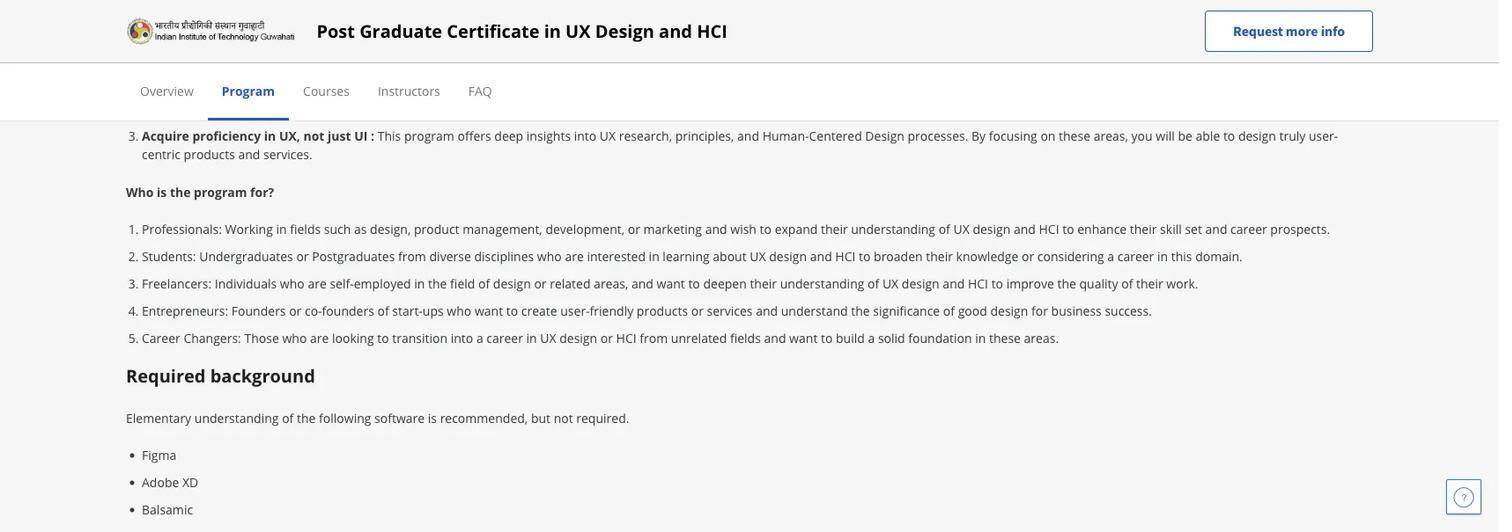Task type: vqa. For each thing, say whether or not it's contained in the screenshot.


Task type: describe. For each thing, give the bounding box(es) containing it.
understanding inside 'list item'
[[851, 221, 936, 238]]

1 industry- from the left
[[194, 30, 250, 47]]

distinctive
[[187, 69, 252, 86]]

a left solid
[[868, 330, 875, 347]]

are inside freelancers: individuals who are self-employed in the field of design or related areas, and want to deepen their understanding of ux design and hci to improve the quality of their work. list item
[[308, 276, 327, 292]]

of inside by working on real-world projects, you will create a robust portfolio showcasing your creativity, problem-solving skills, and understanding of ux design, making you stand out to future employers.
[[1109, 69, 1120, 86]]

improve
[[1007, 276, 1054, 292]]

individuals
[[215, 276, 277, 292]]

instructors
[[378, 82, 440, 99]]

and right set
[[1206, 221, 1228, 238]]

you left the with
[[528, 30, 549, 47]]

0 vertical spatial into
[[1100, 30, 1123, 47]]

to inside "this program offers deep insights into ux research, principles, and human-centered design processes. by focusing on these areas, you will be able to design truly user- centric products and services."
[[1224, 128, 1235, 144]]

create inside list item
[[521, 303, 557, 320]]

design down disciplines
[[493, 276, 531, 292]]

the left following at the left of page
[[297, 410, 316, 427]]

figma
[[142, 448, 176, 464]]

become industry-ready : the industry-relevant curriculum equips you with skills and knowledge for entry and mid-level ux design roles, ensuring a smooth transition into the design industry.
[[142, 30, 1240, 47]]

career changers: those who are looking to transition into a career in ux design or hci from unrelated fields and want to build a solid foundation in these areas. list item
[[142, 329, 1373, 348]]

development,
[[546, 221, 625, 238]]

and down the entrepreneurs: founders or co-founders of start-ups who want to create user-friendly products or services and understand the significance of good design for business success. list item
[[764, 330, 786, 347]]

projects,
[[466, 69, 515, 86]]

deep
[[495, 128, 523, 144]]

problem-
[[866, 69, 919, 86]]

are inside students: undergraduates or postgraduates from diverse disciplines who are interested in learning about ux design and hci to broaden their knowledge or considering a career in this domain. list item
[[565, 248, 584, 265]]

list containing figma
[[133, 447, 1373, 533]]

post
[[317, 19, 355, 43]]

fields inside list item
[[730, 330, 761, 347]]

disciplines
[[474, 248, 534, 265]]

1 vertical spatial areas,
[[594, 276, 628, 292]]

in left skills
[[544, 19, 561, 43]]

and left the human-
[[737, 128, 759, 144]]

career inside students: undergraduates or postgraduates from diverse disciplines who are interested in learning about ux design and hci to broaden their knowledge or considering a career in this domain. list item
[[1118, 248, 1154, 265]]

knowledge inside list item
[[956, 248, 1019, 265]]

product
[[414, 221, 459, 238]]

as
[[354, 221, 367, 238]]

and left entry
[[659, 19, 692, 43]]

a up the recommended,
[[477, 330, 483, 347]]

design down expand
[[769, 248, 807, 265]]

request more info button
[[1205, 11, 1373, 52]]

real-
[[404, 69, 430, 86]]

design inside 'list item'
[[973, 221, 1011, 238]]

in down good
[[975, 330, 986, 347]]

who up founders
[[280, 276, 305, 292]]

relevant
[[371, 30, 418, 47]]

overview
[[140, 82, 194, 99]]

or left co-
[[289, 303, 302, 320]]

you right projects,
[[518, 69, 540, 86]]

equips
[[486, 30, 525, 47]]

adobe
[[142, 475, 179, 492]]

software
[[374, 410, 425, 427]]

their inside students: undergraduates or postgraduates from diverse disciplines who are interested in learning about ux design and hci to broaden their knowledge or considering a career in this domain. list item
[[926, 248, 953, 265]]

0 vertical spatial is
[[157, 184, 167, 200]]

for inside list item
[[1032, 303, 1048, 320]]

more
[[1286, 22, 1318, 40]]

able
[[1196, 128, 1220, 144]]

design inside "this program offers deep insights into ux research, principles, and human-centered design processes. by focusing on these areas, you will be able to design truly user- centric products and services."
[[1239, 128, 1276, 144]]

the left 'industry.'
[[1126, 30, 1145, 47]]

to inside by working on real-world projects, you will create a robust portfolio showcasing your creativity, problem-solving skills, and understanding of ux design, making you stand out to future employers.
[[1315, 69, 1326, 86]]

this program offers deep insights into ux research, principles, and human-centered design processes. by focusing on these areas, you will be able to design truly user- centric products and services.
[[142, 128, 1338, 163]]

to inside students: undergraduates or postgraduates from diverse disciplines who are interested in learning about ux design and hci to broaden their knowledge or considering a career in this domain. list item
[[859, 248, 871, 265]]

centric
[[142, 146, 181, 163]]

those
[[244, 330, 279, 347]]

and down freelancers: individuals who are self-employed in the field of design or related areas, and want to deepen their understanding of ux design and hci to improve the quality of their work. list item
[[756, 303, 778, 320]]

1 portfolio from the left
[[255, 69, 309, 86]]

and up good
[[943, 276, 965, 292]]

skills
[[580, 30, 608, 47]]

are inside career changers: those who are looking to transition into a career in ux design or hci from unrelated fields and want to build a solid foundation in these areas. list item
[[310, 330, 329, 347]]

the
[[295, 30, 316, 47]]

who right those
[[282, 330, 307, 347]]

prospects.
[[1271, 221, 1330, 238]]

truly
[[1280, 128, 1306, 144]]

services
[[707, 303, 753, 320]]

ensuring
[[931, 30, 981, 47]]

a down the enhance
[[1108, 248, 1115, 265]]

required background
[[126, 364, 315, 388]]

their right expand
[[821, 221, 848, 238]]

2 industry- from the left
[[319, 30, 371, 47]]

indian institute of technology - guwahati image
[[126, 17, 295, 45]]

understanding inside list item
[[780, 276, 865, 292]]

entrepreneurs:
[[142, 303, 228, 320]]

to right wish
[[760, 221, 772, 238]]

fields inside 'list item'
[[290, 221, 321, 238]]

good
[[958, 303, 987, 320]]

professionals: working in fields such as design, product management, development, or marketing and wish to expand their understanding of ux design and hci to enhance their skill set and career prospects.
[[142, 221, 1330, 238]]

request more info
[[1233, 22, 1345, 40]]

hci up showcasing
[[697, 19, 728, 43]]

wish
[[731, 221, 757, 238]]

you left stand
[[1232, 69, 1253, 86]]

post graduate certificate in ux design and hci
[[317, 19, 728, 43]]

portfolio inside by working on real-world projects, you will create a robust portfolio showcasing your creativity, problem-solving skills, and understanding of ux design, making you stand out to future employers.
[[655, 69, 705, 86]]

in inside 'list item'
[[276, 221, 287, 238]]

design left roles,
[[855, 30, 893, 47]]

deepen
[[703, 276, 747, 292]]

: inside list item
[[371, 128, 374, 144]]

or up unrelated
[[691, 303, 704, 320]]

in up but
[[526, 330, 537, 347]]

list item containing acquire proficiency in ux, not just ui :
[[142, 127, 1373, 164]]

students:
[[142, 248, 196, 265]]

working
[[337, 69, 383, 86]]

set
[[1185, 221, 1202, 238]]

design up significance on the bottom right
[[902, 276, 940, 292]]

career changers: those who are looking to transition into a career in ux design or hci from unrelated fields and want to build a solid foundation in these areas.
[[142, 330, 1059, 347]]

ux,
[[279, 128, 300, 144]]

career
[[142, 330, 180, 347]]

1 horizontal spatial transition
[[1042, 30, 1097, 47]]

and up improve
[[1014, 221, 1036, 238]]

adobe xd
[[142, 475, 198, 492]]

stand
[[1257, 69, 1289, 86]]

in up 'freelancers: individuals who are self-employed in the field of design or related areas, and want to deepen their understanding of ux design and hci to improve the quality of their work.' on the bottom of page
[[649, 248, 660, 265]]

founders
[[322, 303, 374, 320]]

principles,
[[675, 128, 734, 144]]

instructors link
[[378, 82, 440, 99]]

understand
[[781, 303, 848, 320]]

career inside career changers: those who are looking to transition into a career in ux design or hci from unrelated fields and want to build a solid foundation in these areas. list item
[[487, 330, 523, 347]]

and up entrepreneurs: founders or co-founders of start-ups who want to create user-friendly products or services and understand the significance of good design for business success.
[[632, 276, 654, 292]]

0 horizontal spatial :
[[288, 30, 292, 47]]

0 vertical spatial for
[[702, 30, 719, 47]]

and down expand
[[810, 248, 832, 265]]

management,
[[463, 221, 542, 238]]

build a distinctive portfolio :
[[142, 69, 316, 86]]

acquire
[[142, 128, 189, 144]]

program inside "this program offers deep insights into ux research, principles, and human-centered design processes. by focusing on these areas, you will be able to design truly user- centric products and services."
[[404, 128, 454, 144]]

balsamic
[[142, 502, 193, 519]]

1 horizontal spatial want
[[657, 276, 685, 292]]

1 vertical spatial program
[[194, 184, 247, 200]]

human-
[[763, 128, 809, 144]]

processes.
[[908, 128, 969, 144]]

their down students: undergraduates or postgraduates from diverse disciplines who are interested in learning about ux design and hci to broaden their knowledge or considering a career in this domain. list item
[[750, 276, 777, 292]]

to up considering at the right top of the page
[[1063, 221, 1074, 238]]

who up related
[[537, 248, 562, 265]]

hci inside students: undergraduates or postgraduates from diverse disciplines who are interested in learning about ux design and hci to broaden their knowledge or considering a career in this domain. list item
[[835, 248, 856, 265]]

the up build
[[851, 303, 870, 320]]

looking
[[332, 330, 374, 347]]

and left mid-
[[755, 30, 777, 47]]

hci inside professionals: working in fields such as design, product management, development, or marketing and wish to expand their understanding of ux design and hci to enhance their skill set and career prospects. 'list item'
[[1039, 221, 1059, 238]]

creativity,
[[807, 69, 862, 86]]

freelancers: individuals who are self-employed in the field of design or related areas, and want to deepen their understanding of ux design and hci to improve the quality of their work. list item
[[142, 275, 1373, 293]]

professionals:
[[142, 221, 222, 238]]

hci inside freelancers: individuals who are self-employed in the field of design or related areas, and want to deepen their understanding of ux design and hci to improve the quality of their work. list item
[[968, 276, 988, 292]]

and down acquire proficiency in ux, not just ui :
[[238, 146, 260, 163]]

ux right equips
[[566, 19, 591, 43]]

smooth
[[995, 30, 1039, 47]]

to down students: undergraduates or postgraduates from diverse disciplines who are interested in learning about ux design and hci to broaden their knowledge or considering a career in this domain.
[[688, 276, 700, 292]]

who
[[126, 184, 154, 200]]

and right skills
[[611, 30, 633, 47]]

out
[[1292, 69, 1311, 86]]

balsamic list item
[[142, 501, 1373, 520]]

but
[[531, 410, 551, 427]]

future
[[1330, 69, 1365, 86]]

research,
[[619, 128, 672, 144]]

this
[[1171, 248, 1192, 265]]

design, inside by working on real-world projects, you will create a robust portfolio showcasing your creativity, problem-solving skills, and understanding of ux design, making you stand out to future employers.
[[1143, 69, 1183, 86]]

in left this
[[1158, 248, 1168, 265]]

entrepreneurs: founders or co-founders of start-ups who want to create user-friendly products or services and understand the significance of good design for business success.
[[142, 303, 1152, 320]]

adobe xd list item
[[142, 474, 1373, 492]]

design down friendly
[[560, 330, 597, 347]]



Task type: locate. For each thing, give the bounding box(es) containing it.
0 vertical spatial these
[[1059, 128, 1091, 144]]

industry- up the distinctive
[[194, 30, 250, 47]]

of
[[1109, 69, 1120, 86], [939, 221, 950, 238], [478, 276, 490, 292], [868, 276, 879, 292], [1122, 276, 1133, 292], [377, 303, 389, 320], [943, 303, 955, 320], [282, 410, 294, 427]]

their left the 'work.'
[[1137, 276, 1164, 292]]

these left areas.
[[989, 330, 1021, 347]]

of inside professionals: working in fields such as design, product management, development, or marketing and wish to expand their understanding of ux design and hci to enhance their skill set and career prospects. 'list item'
[[939, 221, 950, 238]]

fields
[[290, 221, 321, 238], [730, 330, 761, 347]]

related
[[550, 276, 591, 292]]

1 vertical spatial design,
[[370, 221, 411, 238]]

certificate menu element
[[126, 63, 1373, 121]]

a left smooth
[[984, 30, 991, 47]]

3 list from the top
[[133, 447, 1373, 533]]

1 horizontal spatial is
[[428, 410, 437, 427]]

0 vertical spatial fields
[[290, 221, 321, 238]]

ups
[[423, 303, 444, 320]]

1 vertical spatial not
[[554, 410, 573, 427]]

in left 'ux,'
[[264, 128, 276, 144]]

about
[[713, 248, 747, 265]]

portfolio down the ready
[[255, 69, 309, 86]]

create down related
[[521, 303, 557, 320]]

robust
[[614, 69, 652, 86]]

0 vertical spatial user-
[[1309, 128, 1338, 144]]

0 vertical spatial career
[[1231, 221, 1267, 238]]

ux down related
[[540, 330, 556, 347]]

user- right truly
[[1309, 128, 1338, 144]]

by inside by working on real-world projects, you will create a robust portfolio showcasing your creativity, problem-solving skills, and understanding of ux design, making you stand out to future employers.
[[319, 69, 333, 86]]

user- down related
[[561, 303, 590, 320]]

or up improve
[[1022, 248, 1034, 265]]

2 horizontal spatial into
[[1100, 30, 1123, 47]]

0 horizontal spatial career
[[487, 330, 523, 347]]

to down disciplines
[[506, 303, 518, 320]]

want down the learning
[[657, 276, 685, 292]]

quality
[[1080, 276, 1118, 292]]

the up professionals:
[[170, 184, 191, 200]]

build
[[142, 69, 174, 86]]

making
[[1187, 69, 1229, 86]]

list containing professionals: working in fields such as design, product management, development, or marketing and wish to expand their understanding of ux design and hci to enhance their skill set and career prospects.
[[133, 220, 1373, 348]]

career down the enhance
[[1118, 248, 1154, 265]]

ux up good
[[954, 221, 970, 238]]

fields left the such
[[290, 221, 321, 238]]

0 horizontal spatial industry-
[[194, 30, 250, 47]]

solid
[[878, 330, 905, 347]]

1 horizontal spatial on
[[1041, 128, 1056, 144]]

to inside the entrepreneurs: founders or co-founders of start-ups who want to create user-friendly products or services and understand the significance of good design for business success. list item
[[506, 303, 518, 320]]

the left field on the bottom
[[428, 276, 447, 292]]

1 horizontal spatial will
[[1156, 128, 1175, 144]]

0 vertical spatial areas,
[[1094, 128, 1128, 144]]

to right looking
[[377, 330, 389, 347]]

expand
[[775, 221, 818, 238]]

you
[[528, 30, 549, 47], [518, 69, 540, 86], [1232, 69, 1253, 86], [1132, 128, 1153, 144]]

1 horizontal spatial design,
[[1143, 69, 1183, 86]]

1 horizontal spatial these
[[1059, 128, 1091, 144]]

ux inside career changers: those who are looking to transition into a career in ux design or hci from unrelated fields and want to build a solid foundation in these areas. list item
[[540, 330, 556, 347]]

list item
[[142, 127, 1373, 164]]

ux inside students: undergraduates or postgraduates from diverse disciplines who are interested in learning about ux design and hci to broaden their knowledge or considering a career in this domain. list item
[[750, 248, 766, 265]]

1 vertical spatial into
[[574, 128, 597, 144]]

0 vertical spatial from
[[398, 248, 426, 265]]

0 vertical spatial on
[[386, 69, 401, 86]]

list
[[133, 28, 1373, 164], [133, 220, 1373, 348], [133, 447, 1373, 533]]

you inside "this program offers deep insights into ux research, principles, and human-centered design processes. by focusing on these areas, you will be able to design truly user- centric products and services."
[[1132, 128, 1153, 144]]

knowledge up improve
[[956, 248, 1019, 265]]

request
[[1233, 22, 1283, 40]]

students: undergraduates or postgraduates from diverse disciplines who are interested in learning about ux design and hci to broaden their knowledge or considering a career in this domain. list item
[[142, 248, 1373, 266]]

1 vertical spatial will
[[1156, 128, 1175, 144]]

0 horizontal spatial into
[[451, 330, 473, 347]]

by left focusing
[[972, 128, 986, 144]]

ux
[[566, 19, 591, 43], [836, 30, 852, 47], [1123, 69, 1139, 86], [600, 128, 616, 144], [954, 221, 970, 238], [750, 248, 766, 265], [883, 276, 899, 292], [540, 330, 556, 347]]

mid-
[[780, 30, 806, 47]]

0 horizontal spatial products
[[184, 146, 235, 163]]

fields down the entrepreneurs: founders or co-founders of start-ups who want to create user-friendly products or services and understand the significance of good design for business success. list item
[[730, 330, 761, 347]]

the down considering at the right top of the page
[[1058, 276, 1076, 292]]

design,
[[1143, 69, 1183, 86], [370, 221, 411, 238]]

in right 'working'
[[276, 221, 287, 238]]

diverse
[[430, 248, 471, 265]]

a left robust
[[604, 69, 611, 86]]

2 horizontal spatial :
[[371, 128, 374, 144]]

0 horizontal spatial fields
[[290, 221, 321, 238]]

understanding down the required background
[[195, 410, 279, 427]]

areas,
[[1094, 128, 1128, 144], [594, 276, 628, 292]]

figma list item
[[142, 447, 1373, 465]]

1 vertical spatial from
[[640, 330, 668, 347]]

1 vertical spatial for
[[1032, 303, 1048, 320]]

understanding up broaden
[[851, 221, 936, 238]]

their left the skill on the top right of the page
[[1130, 221, 1157, 238]]

1 vertical spatial create
[[521, 303, 557, 320]]

0 horizontal spatial create
[[521, 303, 557, 320]]

ux inside by working on real-world projects, you will create a robust portfolio showcasing your creativity, problem-solving skills, and understanding of ux design, making you stand out to future employers.
[[1123, 69, 1139, 86]]

program link
[[222, 82, 275, 99]]

0 vertical spatial design
[[595, 19, 654, 43]]

enhance
[[1078, 221, 1127, 238]]

will down the with
[[543, 69, 562, 86]]

and left wish
[[705, 221, 727, 238]]

1 horizontal spatial fields
[[730, 330, 761, 347]]

ux inside freelancers: individuals who are self-employed in the field of design or related areas, and want to deepen their understanding of ux design and hci to improve the quality of their work. list item
[[883, 276, 899, 292]]

on inside by working on real-world projects, you will create a robust portfolio showcasing your creativity, problem-solving skills, and understanding of ux design, making you stand out to future employers.
[[386, 69, 401, 86]]

1 vertical spatial knowledge
[[956, 248, 1019, 265]]

industry-
[[194, 30, 250, 47], [319, 30, 371, 47]]

0 horizontal spatial for
[[702, 30, 719, 47]]

0 horizontal spatial from
[[398, 248, 426, 265]]

0 horizontal spatial design,
[[370, 221, 411, 238]]

list containing become industry-ready :
[[133, 28, 1373, 164]]

knowledge
[[636, 30, 699, 47], [956, 248, 1019, 265]]

curriculum
[[421, 30, 483, 47]]

design, left the making
[[1143, 69, 1183, 86]]

to left build
[[821, 330, 833, 347]]

1 horizontal spatial by
[[972, 128, 986, 144]]

not right 'ux,'
[[303, 128, 325, 144]]

user- inside "this program offers deep insights into ux research, principles, and human-centered design processes. by focusing on these areas, you will be able to design truly user- centric products and services."
[[1309, 128, 1338, 144]]

professionals: working in fields such as design, product management, development, or marketing and wish to expand their understanding of ux design and hci to enhance their skill set and career prospects. list item
[[142, 220, 1373, 239]]

1 vertical spatial want
[[475, 303, 503, 320]]

hci up good
[[968, 276, 988, 292]]

0 vertical spatial products
[[184, 146, 235, 163]]

knowledge up robust
[[636, 30, 699, 47]]

1 horizontal spatial from
[[640, 330, 668, 347]]

1 horizontal spatial user-
[[1309, 128, 1338, 144]]

1 horizontal spatial :
[[312, 69, 316, 86]]

design down improve
[[991, 303, 1028, 320]]

info
[[1321, 22, 1345, 40]]

are left self-
[[308, 276, 327, 292]]

0 horizontal spatial areas,
[[594, 276, 628, 292]]

0 vertical spatial not
[[303, 128, 325, 144]]

hci inside career changers: those who are looking to transition into a career in ux design or hci from unrelated fields and want to build a solid foundation in these areas. list item
[[616, 330, 637, 347]]

1 horizontal spatial career
[[1118, 248, 1154, 265]]

for?
[[250, 184, 274, 200]]

will
[[543, 69, 562, 86], [1156, 128, 1175, 144]]

ready
[[250, 30, 285, 47]]

build
[[836, 330, 865, 347]]

solving
[[919, 69, 959, 86]]

1 vertical spatial fields
[[730, 330, 761, 347]]

1 horizontal spatial design
[[865, 128, 905, 144]]

2 vertical spatial are
[[310, 330, 329, 347]]

required.
[[576, 410, 629, 427]]

2 horizontal spatial career
[[1231, 221, 1267, 238]]

on inside "this program offers deep insights into ux research, principles, and human-centered design processes. by focusing on these areas, you will be able to design truly user- centric products and services."
[[1041, 128, 1056, 144]]

offers
[[458, 128, 491, 144]]

1 vertical spatial career
[[1118, 248, 1154, 265]]

0 vertical spatial will
[[543, 69, 562, 86]]

undergraduates
[[199, 248, 293, 265]]

to right able at the right
[[1224, 128, 1235, 144]]

by inside "this program offers deep insights into ux research, principles, and human-centered design processes. by focusing on these areas, you will be able to design truly user- centric products and services."
[[972, 128, 986, 144]]

1 vertical spatial is
[[428, 410, 437, 427]]

1 horizontal spatial areas,
[[1094, 128, 1128, 144]]

hci
[[697, 19, 728, 43], [1039, 221, 1059, 238], [835, 248, 856, 265], [968, 276, 988, 292], [616, 330, 637, 347]]

1 vertical spatial design
[[865, 128, 905, 144]]

is
[[157, 184, 167, 200], [428, 410, 437, 427]]

to left improve
[[992, 276, 1003, 292]]

transition right smooth
[[1042, 30, 1097, 47]]

from down entrepreneurs: founders or co-founders of start-ups who want to create user-friendly products or services and understand the significance of good design for business success.
[[640, 330, 668, 347]]

1 vertical spatial list
[[133, 220, 1373, 348]]

areas, left be
[[1094, 128, 1128, 144]]

0 vertical spatial list
[[133, 28, 1373, 164]]

on
[[386, 69, 401, 86], [1041, 128, 1056, 144]]

roles,
[[896, 30, 928, 47]]

into inside "this program offers deep insights into ux research, principles, and human-centered design processes. by focusing on these areas, you will be able to design truly user- centric products and services."
[[574, 128, 597, 144]]

or left postgraduates
[[296, 248, 309, 265]]

and inside by working on real-world projects, you will create a robust portfolio showcasing your creativity, problem-solving skills, and understanding of ux design, making you stand out to future employers.
[[996, 69, 1018, 86]]

products down "proficiency"
[[184, 146, 235, 163]]

1 horizontal spatial portfolio
[[655, 69, 705, 86]]

0 horizontal spatial user-
[[561, 303, 590, 320]]

help center image
[[1454, 487, 1475, 508]]

freelancers: individuals who are self-employed in the field of design or related areas, and want to deepen their understanding of ux design and hci to improve the quality of their work.
[[142, 276, 1199, 292]]

0 vertical spatial transition
[[1042, 30, 1097, 47]]

create
[[565, 69, 601, 86], [521, 303, 557, 320]]

want down field on the bottom
[[475, 303, 503, 320]]

be
[[1178, 128, 1193, 144]]

foundation
[[909, 330, 972, 347]]

design up improve
[[973, 221, 1011, 238]]

0 horizontal spatial not
[[303, 128, 325, 144]]

overview link
[[140, 82, 194, 99]]

2 horizontal spatial want
[[789, 330, 818, 347]]

1 horizontal spatial into
[[574, 128, 597, 144]]

hci down friendly
[[616, 330, 637, 347]]

2 portfolio from the left
[[655, 69, 705, 86]]

or left related
[[534, 276, 547, 292]]

who is the program for?
[[126, 184, 274, 200]]

work.
[[1167, 276, 1199, 292]]

1 vertical spatial user-
[[561, 303, 590, 320]]

2 vertical spatial into
[[451, 330, 473, 347]]

0 horizontal spatial want
[[475, 303, 503, 320]]

0 horizontal spatial program
[[194, 184, 247, 200]]

ux right level
[[836, 30, 852, 47]]

faq
[[468, 82, 492, 99]]

1 horizontal spatial for
[[1032, 303, 1048, 320]]

program
[[222, 82, 275, 99]]

0 horizontal spatial by
[[319, 69, 333, 86]]

understanding inside by working on real-world projects, you will create a robust portfolio showcasing your creativity, problem-solving skills, and understanding of ux design, making you stand out to future employers.
[[1021, 69, 1105, 86]]

you left be
[[1132, 128, 1153, 144]]

from
[[398, 248, 426, 265], [640, 330, 668, 347]]

0 vertical spatial design,
[[1143, 69, 1183, 86]]

or
[[628, 221, 640, 238], [296, 248, 309, 265], [1022, 248, 1034, 265], [534, 276, 547, 292], [289, 303, 302, 320], [691, 303, 704, 320], [601, 330, 613, 347]]

for left entry
[[702, 30, 719, 47]]

1 horizontal spatial knowledge
[[956, 248, 1019, 265]]

into
[[1100, 30, 1123, 47], [574, 128, 597, 144], [451, 330, 473, 347]]

: left the
[[288, 30, 292, 47]]

transition inside career changers: those who are looking to transition into a career in ux design or hci from unrelated fields and want to build a solid foundation in these areas. list item
[[392, 330, 448, 347]]

skill
[[1160, 221, 1182, 238]]

proficiency
[[192, 128, 261, 144]]

is right who
[[157, 184, 167, 200]]

1 horizontal spatial create
[[565, 69, 601, 86]]

not inside list
[[303, 128, 325, 144]]

for
[[702, 30, 719, 47], [1032, 303, 1048, 320]]

create inside by working on real-world projects, you will create a robust portfolio showcasing your creativity, problem-solving skills, and understanding of ux design, making you stand out to future employers.
[[565, 69, 601, 86]]

following
[[319, 410, 371, 427]]

level
[[806, 30, 833, 47]]

user- inside list item
[[561, 303, 590, 320]]

are down co-
[[310, 330, 329, 347]]

who
[[537, 248, 562, 265], [280, 276, 305, 292], [447, 303, 472, 320], [282, 330, 307, 347]]

1 vertical spatial products
[[637, 303, 688, 320]]

0 horizontal spatial these
[[989, 330, 1021, 347]]

1 horizontal spatial not
[[554, 410, 573, 427]]

start-
[[392, 303, 423, 320]]

products inside list item
[[637, 303, 688, 320]]

2 vertical spatial :
[[371, 128, 374, 144]]

or inside 'list item'
[[628, 221, 640, 238]]

areas, inside "this program offers deep insights into ux research, principles, and human-centered design processes. by focusing on these areas, you will be able to design truly user- centric products and services."
[[1094, 128, 1128, 144]]

are up related
[[565, 248, 584, 265]]

want
[[657, 276, 685, 292], [475, 303, 503, 320], [789, 330, 818, 347]]

want down understand
[[789, 330, 818, 347]]

required
[[126, 364, 206, 388]]

domain.
[[1196, 248, 1243, 265]]

acquire proficiency in ux, not just ui :
[[142, 128, 374, 144]]

0 horizontal spatial is
[[157, 184, 167, 200]]

0 horizontal spatial design
[[595, 19, 654, 43]]

0 horizontal spatial on
[[386, 69, 401, 86]]

0 vertical spatial knowledge
[[636, 30, 699, 47]]

self-
[[330, 276, 354, 292]]

1 vertical spatial by
[[972, 128, 986, 144]]

understanding up understand
[[780, 276, 865, 292]]

program right this
[[404, 128, 454, 144]]

or up interested
[[628, 221, 640, 238]]

0 horizontal spatial knowledge
[[636, 30, 699, 47]]

a up employers. at the top left of the page
[[177, 69, 184, 86]]

recommended,
[[440, 410, 528, 427]]

career inside professionals: working in fields such as design, product management, development, or marketing and wish to expand their understanding of ux design and hci to enhance their skill set and career prospects. 'list item'
[[1231, 221, 1267, 238]]

understanding down smooth
[[1021, 69, 1105, 86]]

ux inside "this program offers deep insights into ux research, principles, and human-centered design processes. by focusing on these areas, you will be able to design truly user- centric products and services."
[[600, 128, 616, 144]]

hci left broaden
[[835, 248, 856, 265]]

a inside by working on real-world projects, you will create a robust portfolio showcasing your creativity, problem-solving skills, and understanding of ux design, making you stand out to future employers.
[[604, 69, 611, 86]]

1 list from the top
[[133, 28, 1373, 164]]

faq link
[[468, 82, 492, 99]]

this
[[378, 128, 401, 144]]

will inside by working on real-world projects, you will create a robust portfolio showcasing your creativity, problem-solving skills, and understanding of ux design, making you stand out to future employers.
[[543, 69, 562, 86]]

design right centered
[[865, 128, 905, 144]]

1 horizontal spatial industry-
[[319, 30, 371, 47]]

who right ups at the left bottom
[[447, 303, 472, 320]]

certificate
[[447, 19, 540, 43]]

ui
[[354, 128, 368, 144]]

2 vertical spatial list
[[133, 447, 1373, 533]]

design
[[595, 19, 654, 43], [865, 128, 905, 144]]

create down skills
[[565, 69, 601, 86]]

these right focusing
[[1059, 128, 1091, 144]]

2 list from the top
[[133, 220, 1373, 348]]

their
[[821, 221, 848, 238], [1130, 221, 1157, 238], [926, 248, 953, 265], [750, 276, 777, 292], [1137, 276, 1164, 292]]

ux inside professionals: working in fields such as design, product management, development, or marketing and wish to expand their understanding of ux design and hci to enhance their skill set and career prospects. 'list item'
[[954, 221, 970, 238]]

0 vertical spatial create
[[565, 69, 601, 86]]

these inside "this program offers deep insights into ux research, principles, and human-centered design processes. by focusing on these areas, you will be able to design truly user- centric products and services."
[[1059, 128, 1091, 144]]

career up domain.
[[1231, 221, 1267, 238]]

design inside "this program offers deep insights into ux research, principles, and human-centered design processes. by focusing on these areas, you will be able to design truly user- centric products and services."
[[865, 128, 905, 144]]

1 vertical spatial these
[[989, 330, 1021, 347]]

courses link
[[303, 82, 350, 99]]

showcasing
[[708, 69, 775, 86]]

design left 'industry.'
[[1148, 30, 1186, 47]]

their right broaden
[[926, 248, 953, 265]]

0 vertical spatial are
[[565, 248, 584, 265]]

2 vertical spatial career
[[487, 330, 523, 347]]

ux up freelancers: individuals who are self-employed in the field of design or related areas, and want to deepen their understanding of ux design and hci to improve the quality of their work. list item
[[750, 248, 766, 265]]

1 vertical spatial :
[[312, 69, 316, 86]]

to left broaden
[[859, 248, 871, 265]]

: right the ui at the left top of page
[[371, 128, 374, 144]]

1 vertical spatial transition
[[392, 330, 448, 347]]

products down 'freelancers: individuals who are self-employed in the field of design or related areas, and want to deepen their understanding of ux design and hci to improve the quality of their work.' on the bottom of page
[[637, 303, 688, 320]]

design up robust
[[595, 19, 654, 43]]

0 vertical spatial :
[[288, 30, 292, 47]]

design, inside 'list item'
[[370, 221, 411, 238]]

products inside "this program offers deep insights into ux research, principles, and human-centered design processes. by focusing on these areas, you will be able to design truly user- centric products and services."
[[184, 146, 235, 163]]

will inside "this program offers deep insights into ux research, principles, and human-centered design processes. by focusing on these areas, you will be able to design truly user- centric products and services."
[[1156, 128, 1175, 144]]

co-
[[305, 303, 322, 320]]

field
[[450, 276, 475, 292]]

entrepreneurs: founders or co-founders of start-ups who want to create user-friendly products or services and understand the significance of good design for business success. list item
[[142, 302, 1373, 321]]

0 vertical spatial want
[[657, 276, 685, 292]]

0 horizontal spatial portfolio
[[255, 69, 309, 86]]

1 vertical spatial are
[[308, 276, 327, 292]]

success.
[[1105, 303, 1152, 320]]

0 horizontal spatial will
[[543, 69, 562, 86]]

0 horizontal spatial transition
[[392, 330, 448, 347]]

design, right as
[[370, 221, 411, 238]]

transition
[[1042, 30, 1097, 47], [392, 330, 448, 347]]

unrelated
[[671, 330, 727, 347]]

or down friendly
[[601, 330, 613, 347]]

career down disciplines
[[487, 330, 523, 347]]

entry
[[722, 30, 752, 47]]

founders
[[232, 303, 286, 320]]

in up start-
[[414, 276, 425, 292]]

courses
[[303, 82, 350, 99]]



